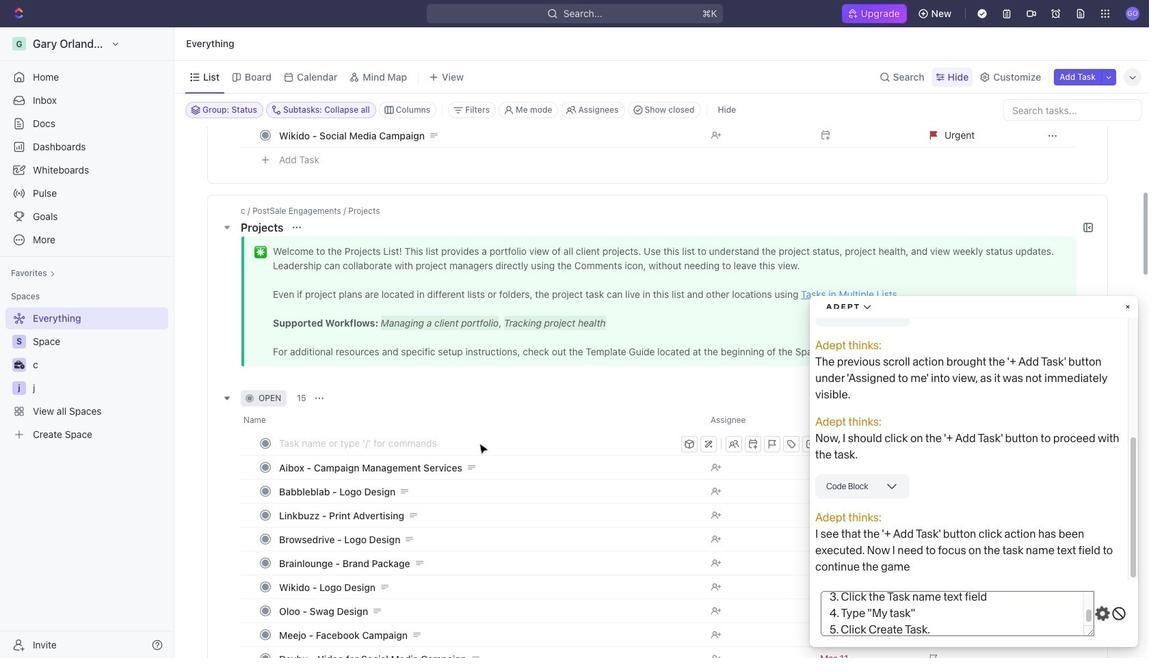 Task type: locate. For each thing, give the bounding box(es) containing it.
tree
[[5, 308, 168, 446]]

space, , element
[[12, 335, 26, 349]]

gary orlando's workspace, , element
[[12, 37, 26, 51]]

business time image
[[14, 361, 24, 370]]



Task type: vqa. For each thing, say whether or not it's contained in the screenshot.
"Business Time" image
yes



Task type: describe. For each thing, give the bounding box(es) containing it.
Search tasks... text field
[[1004, 100, 1141, 120]]

j, , element
[[12, 382, 26, 396]]

Task name or type '/' for commands text field
[[279, 432, 679, 454]]

tree inside "sidebar" navigation
[[5, 308, 168, 446]]

sidebar navigation
[[0, 27, 177, 659]]



